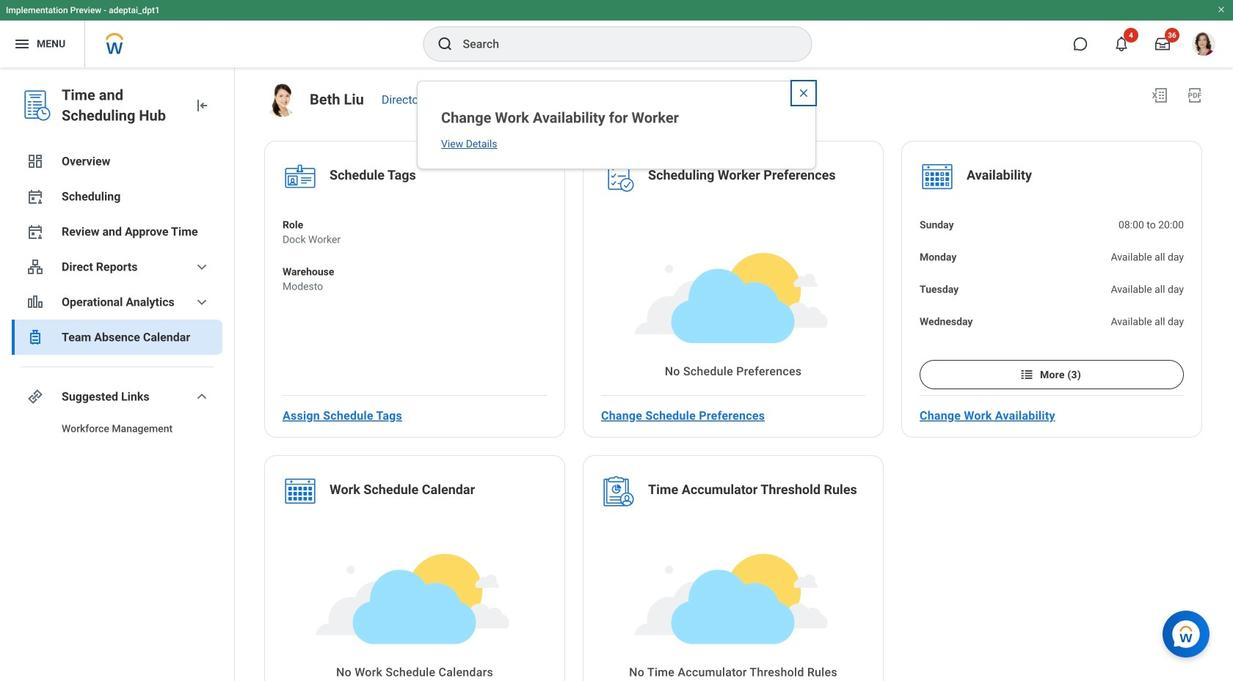 Task type: vqa. For each thing, say whether or not it's contained in the screenshot.
banner
yes



Task type: locate. For each thing, give the bounding box(es) containing it.
0 vertical spatial calendar user solid image
[[26, 188, 44, 206]]

banner
[[0, 0, 1233, 68]]

view team image
[[26, 258, 44, 276]]

1 chevron down small image from the top
[[193, 258, 211, 276]]

time accumulator threshold rules element
[[648, 482, 857, 502]]

1 vertical spatial calendar user solid image
[[26, 223, 44, 241]]

navigation pane region
[[0, 68, 235, 682]]

0 vertical spatial chevron down small image
[[193, 258, 211, 276]]

2 chevron down small image from the top
[[193, 294, 211, 311]]

calendar user solid image
[[26, 188, 44, 206], [26, 223, 44, 241]]

link image
[[26, 388, 44, 406]]

2 vertical spatial chevron down small image
[[193, 388, 211, 406]]

dialog
[[417, 81, 816, 169]]

calendar user solid image up view team image
[[26, 223, 44, 241]]

chevron down small image for view team image
[[193, 258, 211, 276]]

calendar user solid image down dashboard image
[[26, 188, 44, 206]]

availability element
[[967, 167, 1032, 187]]

justify image
[[13, 35, 31, 53]]

chevron down small image for link 'image'
[[193, 388, 211, 406]]

3 chevron down small image from the top
[[193, 388, 211, 406]]

1 vertical spatial chevron down small image
[[193, 294, 211, 311]]

notifications large image
[[1114, 37, 1129, 51]]

2 calendar user solid image from the top
[[26, 223, 44, 241]]

chevron down small image
[[193, 258, 211, 276], [193, 294, 211, 311], [193, 388, 211, 406]]

modesto element
[[283, 280, 334, 294]]

1 calendar user solid image from the top
[[26, 188, 44, 206]]

list view image
[[1019, 368, 1034, 382]]

export to excel image
[[1151, 87, 1168, 104]]

schedule tags element
[[330, 167, 416, 187]]



Task type: describe. For each thing, give the bounding box(es) containing it.
search image
[[436, 35, 454, 53]]

scheduling worker preferences element
[[648, 167, 836, 187]]

close image
[[798, 87, 810, 99]]

time and scheduling hub element
[[62, 85, 181, 126]]

close environment banner image
[[1217, 5, 1226, 14]]

dock worker element
[[283, 233, 341, 247]]

dashboard image
[[26, 153, 44, 170]]

profile logan mcneil image
[[1192, 32, 1215, 59]]

work schedule calendar element
[[330, 482, 475, 502]]

chart image
[[26, 294, 44, 311]]

chevron down small image for chart image
[[193, 294, 211, 311]]

view printable version (pdf) image
[[1186, 87, 1204, 104]]

Search Workday  search field
[[463, 28, 781, 60]]

transformation import image
[[193, 97, 211, 114]]

task timeoff image
[[26, 329, 44, 346]]

demo_f075.png image
[[264, 84, 298, 117]]

inbox large image
[[1155, 37, 1170, 51]]



